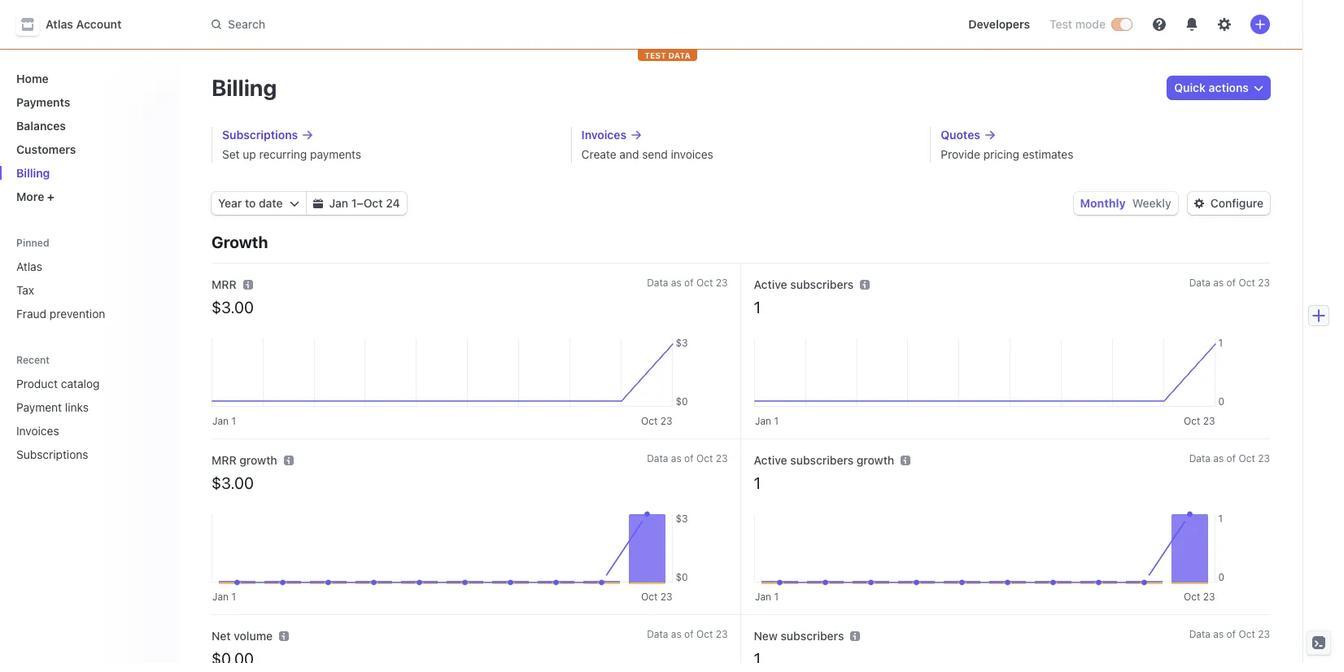 Task type: locate. For each thing, give the bounding box(es) containing it.
recent
[[16, 354, 50, 366]]

send
[[642, 147, 668, 161]]

payments
[[16, 95, 70, 109]]

recent element
[[0, 370, 179, 468]]

0 vertical spatial active
[[754, 277, 787, 291]]

home link
[[10, 65, 166, 92]]

invoices link
[[582, 127, 911, 143], [10, 417, 143, 444]]

data for mrr growth
[[647, 452, 668, 465]]

1 mrr from the top
[[212, 277, 237, 291]]

invoices link up the invoices
[[582, 127, 911, 143]]

atlas account
[[46, 17, 122, 31]]

test mode
[[1050, 17, 1106, 31]]

subscriptions down payment links
[[16, 448, 88, 461]]

1 vertical spatial invoices
[[16, 424, 59, 438]]

+
[[47, 190, 54, 203]]

test data
[[645, 50, 691, 60]]

fraud
[[16, 307, 46, 321]]

net
[[212, 629, 231, 643]]

1 horizontal spatial growth
[[857, 453, 894, 467]]

provide
[[941, 147, 980, 161]]

$3.00 for mrr growth
[[212, 474, 254, 492]]

invoices link down links
[[10, 417, 143, 444]]

volume
[[234, 629, 273, 643]]

0 horizontal spatial svg image
[[289, 199, 299, 208]]

as
[[671, 277, 682, 289], [1214, 277, 1224, 289], [671, 452, 682, 465], [1214, 452, 1224, 465], [671, 628, 682, 640], [1214, 628, 1224, 640]]

year to date
[[218, 196, 283, 210]]

1 vertical spatial active
[[754, 453, 787, 467]]

payments
[[310, 147, 361, 161]]

0 vertical spatial subscribers
[[790, 277, 854, 291]]

of for new subscribers
[[1227, 628, 1236, 640]]

1
[[351, 196, 357, 210], [754, 298, 761, 317], [754, 474, 761, 492]]

atlas inside pinned element
[[16, 260, 42, 273]]

growth
[[212, 233, 268, 251]]

$3.00 down the mrr growth
[[212, 474, 254, 492]]

23
[[716, 277, 728, 289], [1258, 277, 1270, 289], [716, 452, 728, 465], [1258, 452, 1270, 465], [716, 628, 728, 640], [1258, 628, 1270, 640]]

1 vertical spatial atlas
[[16, 260, 42, 273]]

of for mrr growth
[[684, 452, 694, 465]]

1 horizontal spatial invoices link
[[582, 127, 911, 143]]

active subscribers
[[754, 277, 854, 291]]

create
[[582, 147, 616, 161]]

of
[[684, 277, 694, 289], [1227, 277, 1236, 289], [684, 452, 694, 465], [1227, 452, 1236, 465], [684, 628, 694, 640], [1227, 628, 1236, 640]]

monthly button
[[1080, 196, 1126, 210]]

24
[[386, 196, 400, 210]]

svg image right the date
[[289, 199, 299, 208]]

0 horizontal spatial growth
[[239, 453, 277, 467]]

$3.00 down growth
[[212, 298, 254, 317]]

billing
[[212, 74, 277, 101], [16, 166, 50, 180]]

jan 1 – oct 24
[[329, 196, 400, 210]]

billing up more +
[[16, 166, 50, 180]]

svg image inside year to date popup button
[[289, 199, 299, 208]]

1 down "active subscribers"
[[754, 298, 761, 317]]

invoices down payment
[[16, 424, 59, 438]]

1 $3.00 from the top
[[212, 298, 254, 317]]

0 horizontal spatial subscriptions
[[16, 448, 88, 461]]

data as of oct 23 for active subscribers
[[1189, 277, 1270, 289]]

provide pricing estimates
[[941, 147, 1074, 161]]

1 active from the top
[[754, 277, 787, 291]]

1 horizontal spatial atlas
[[46, 17, 73, 31]]

quotes
[[941, 128, 980, 142]]

subscriptions link up payments
[[222, 127, 551, 143]]

estimates
[[1023, 147, 1074, 161]]

oct for active subscribers
[[1239, 277, 1255, 289]]

settings image
[[1218, 18, 1231, 31]]

0 vertical spatial subscriptions link
[[222, 127, 551, 143]]

2 mrr from the top
[[212, 453, 237, 467]]

0 vertical spatial invoices
[[582, 128, 627, 142]]

1 svg image from the left
[[289, 199, 299, 208]]

more
[[16, 190, 44, 203]]

atlas left account
[[46, 17, 73, 31]]

0 horizontal spatial atlas
[[16, 260, 42, 273]]

subscribers
[[790, 277, 854, 291], [790, 453, 854, 467], [781, 629, 844, 643]]

oct for mrr growth
[[696, 452, 713, 465]]

subscriptions link down payment links link
[[10, 441, 143, 468]]

1 vertical spatial invoices link
[[10, 417, 143, 444]]

data as of oct 23
[[647, 277, 728, 289], [1189, 277, 1270, 289], [647, 452, 728, 465], [1189, 452, 1270, 465], [647, 628, 728, 640], [1189, 628, 1270, 640]]

data
[[647, 277, 668, 289], [1189, 277, 1211, 289], [647, 452, 668, 465], [1189, 452, 1211, 465], [647, 628, 668, 640], [1189, 628, 1211, 640]]

configure button
[[1188, 192, 1270, 215]]

0 horizontal spatial subscriptions link
[[10, 441, 143, 468]]

svg image
[[289, 199, 299, 208], [313, 199, 323, 208]]

23 for mrr
[[716, 277, 728, 289]]

data as of oct 23 for net volume
[[647, 628, 728, 640]]

atlas for atlas
[[16, 260, 42, 273]]

1 horizontal spatial billing
[[212, 74, 277, 101]]

data for new subscribers
[[1189, 628, 1211, 640]]

as for active subscribers
[[1214, 277, 1224, 289]]

atlas down pinned
[[16, 260, 42, 273]]

1 vertical spatial 1
[[754, 298, 761, 317]]

0 horizontal spatial invoices
[[16, 424, 59, 438]]

prevention
[[50, 307, 105, 321]]

0 horizontal spatial billing
[[16, 166, 50, 180]]

1 vertical spatial $3.00
[[212, 474, 254, 492]]

1 right jan
[[351, 196, 357, 210]]

0 vertical spatial atlas
[[46, 17, 73, 31]]

1 vertical spatial mrr
[[212, 453, 237, 467]]

up
[[243, 147, 256, 161]]

2 vertical spatial 1
[[754, 474, 761, 492]]

billing down search
[[212, 74, 277, 101]]

pinned
[[16, 237, 49, 249]]

pinned navigation links element
[[10, 236, 166, 327]]

actions
[[1209, 81, 1249, 94]]

0 vertical spatial subscriptions
[[222, 128, 298, 142]]

0 vertical spatial invoices link
[[582, 127, 911, 143]]

1 vertical spatial subscribers
[[790, 453, 854, 467]]

1 horizontal spatial svg image
[[313, 199, 323, 208]]

0 vertical spatial $3.00
[[212, 298, 254, 317]]

subscriptions link
[[222, 127, 551, 143], [10, 441, 143, 468]]

net volume
[[212, 629, 273, 643]]

mode
[[1076, 17, 1106, 31]]

payment links link
[[10, 394, 143, 421]]

2 vertical spatial subscribers
[[781, 629, 844, 643]]

as for mrr
[[671, 277, 682, 289]]

0 horizontal spatial invoices link
[[10, 417, 143, 444]]

customers link
[[10, 136, 166, 163]]

$3.00
[[212, 298, 254, 317], [212, 474, 254, 492]]

more +
[[16, 190, 54, 203]]

growth
[[239, 453, 277, 467], [857, 453, 894, 467]]

customers
[[16, 142, 76, 156]]

jan
[[329, 196, 348, 210]]

as for new subscribers
[[1214, 628, 1224, 640]]

subscriptions link inside recent element
[[10, 441, 143, 468]]

23 for mrr growth
[[716, 452, 728, 465]]

oct
[[363, 196, 383, 210], [696, 277, 713, 289], [1239, 277, 1255, 289], [696, 452, 713, 465], [1239, 452, 1255, 465], [696, 628, 713, 640], [1239, 628, 1255, 640]]

1 horizontal spatial invoices
[[582, 128, 627, 142]]

of for active subscribers
[[1227, 277, 1236, 289]]

2 growth from the left
[[857, 453, 894, 467]]

1 vertical spatial subscriptions link
[[10, 441, 143, 468]]

svg image left jan
[[313, 199, 323, 208]]

fraud prevention
[[16, 307, 105, 321]]

developers link
[[962, 11, 1037, 37]]

active subscribers growth
[[754, 453, 894, 467]]

subscriptions up up
[[222, 128, 298, 142]]

1 vertical spatial subscriptions
[[16, 448, 88, 461]]

year to date button
[[212, 192, 306, 215]]

2 active from the top
[[754, 453, 787, 467]]

Search search field
[[202, 9, 661, 39]]

$3.00 for mrr
[[212, 298, 254, 317]]

pinned element
[[10, 253, 166, 327]]

0 vertical spatial 1
[[351, 196, 357, 210]]

atlas inside button
[[46, 17, 73, 31]]

23 for new subscribers
[[1258, 628, 1270, 640]]

core navigation links element
[[10, 65, 166, 210]]

1 for active subscribers
[[754, 298, 761, 317]]

weekly
[[1132, 196, 1172, 210]]

1 growth from the left
[[239, 453, 277, 467]]

1 down active subscribers growth
[[754, 474, 761, 492]]

1 vertical spatial billing
[[16, 166, 50, 180]]

data
[[668, 50, 691, 60]]

atlas account button
[[16, 13, 138, 36]]

subscriptions
[[222, 128, 298, 142], [16, 448, 88, 461]]

mrr
[[212, 277, 237, 291], [212, 453, 237, 467]]

monthly
[[1080, 196, 1126, 210]]

0 vertical spatial mrr
[[212, 277, 237, 291]]

mrr for mrr
[[212, 277, 237, 291]]

invoices up the "create"
[[582, 128, 627, 142]]

2 $3.00 from the top
[[212, 474, 254, 492]]



Task type: describe. For each thing, give the bounding box(es) containing it.
search
[[228, 17, 265, 31]]

recurring
[[259, 147, 307, 161]]

date
[[259, 196, 283, 210]]

catalog
[[61, 377, 100, 391]]

account
[[76, 17, 122, 31]]

as for active subscribers growth
[[1214, 452, 1224, 465]]

data as of oct 23 for mrr growth
[[647, 452, 728, 465]]

0 vertical spatial billing
[[212, 74, 277, 101]]

monthly weekly
[[1080, 196, 1172, 210]]

oct for active subscribers growth
[[1239, 452, 1255, 465]]

1 for active subscribers growth
[[754, 474, 761, 492]]

as for mrr growth
[[671, 452, 682, 465]]

data as of oct 23 for mrr
[[647, 277, 728, 289]]

invoices
[[671, 147, 714, 161]]

links
[[65, 400, 89, 414]]

fraud prevention link
[[10, 300, 166, 327]]

as for net volume
[[671, 628, 682, 640]]

data for net volume
[[647, 628, 668, 640]]

23 for net volume
[[716, 628, 728, 640]]

product catalog link
[[10, 370, 143, 397]]

oct for net volume
[[696, 628, 713, 640]]

payment links
[[16, 400, 89, 414]]

of for net volume
[[684, 628, 694, 640]]

billing inside "core navigation links" element
[[16, 166, 50, 180]]

data for mrr
[[647, 277, 668, 289]]

billing link
[[10, 159, 166, 186]]

test
[[1050, 17, 1073, 31]]

of for active subscribers growth
[[1227, 452, 1236, 465]]

quick actions button
[[1168, 76, 1270, 99]]

1 horizontal spatial subscriptions link
[[222, 127, 551, 143]]

payments link
[[10, 89, 166, 116]]

tax
[[16, 283, 34, 297]]

home
[[16, 72, 49, 85]]

to
[[245, 196, 256, 210]]

help image
[[1153, 18, 1166, 31]]

test
[[645, 50, 666, 60]]

and
[[620, 147, 639, 161]]

active for active subscribers
[[754, 277, 787, 291]]

new
[[754, 629, 778, 643]]

developers
[[969, 17, 1030, 31]]

weekly button
[[1132, 196, 1172, 210]]

balances link
[[10, 112, 166, 139]]

year
[[218, 196, 242, 210]]

2 svg image from the left
[[313, 199, 323, 208]]

create and send invoices
[[582, 147, 714, 161]]

balances
[[16, 119, 66, 133]]

pricing
[[984, 147, 1020, 161]]

mrr growth
[[212, 453, 277, 467]]

product catalog
[[16, 377, 100, 391]]

data as of oct 23 for new subscribers
[[1189, 628, 1270, 640]]

23 for active subscribers
[[1258, 277, 1270, 289]]

configure
[[1211, 196, 1264, 210]]

quick actions
[[1174, 81, 1249, 94]]

product
[[16, 377, 58, 391]]

active for active subscribers growth
[[754, 453, 787, 467]]

–
[[357, 196, 363, 210]]

subscribers for active subscribers
[[790, 277, 854, 291]]

atlas for atlas account
[[46, 17, 73, 31]]

set up recurring payments
[[222, 147, 361, 161]]

data for active subscribers
[[1189, 277, 1211, 289]]

subscribers for active subscribers growth
[[790, 453, 854, 467]]

oct for mrr
[[696, 277, 713, 289]]

notifications image
[[1186, 18, 1199, 31]]

subscriptions inside recent element
[[16, 448, 88, 461]]

recent navigation links element
[[0, 353, 179, 468]]

of for mrr
[[684, 277, 694, 289]]

payment
[[16, 400, 62, 414]]

svg image
[[1194, 199, 1204, 208]]

quick
[[1174, 81, 1206, 94]]

quotes link
[[941, 127, 1270, 143]]

tax link
[[10, 277, 166, 304]]

data for active subscribers growth
[[1189, 452, 1211, 465]]

new subscribers
[[754, 629, 844, 643]]

1 horizontal spatial subscriptions
[[222, 128, 298, 142]]

invoices inside recent element
[[16, 424, 59, 438]]

subscribers for new subscribers
[[781, 629, 844, 643]]

oct for new subscribers
[[1239, 628, 1255, 640]]

23 for active subscribers growth
[[1258, 452, 1270, 465]]

data as of oct 23 for active subscribers growth
[[1189, 452, 1270, 465]]

set
[[222, 147, 240, 161]]

Search text field
[[202, 9, 661, 39]]

atlas link
[[10, 253, 166, 280]]

mrr for mrr growth
[[212, 453, 237, 467]]



Task type: vqa. For each thing, say whether or not it's contained in the screenshot.
SET UP RECURRING PAYMENTS
yes



